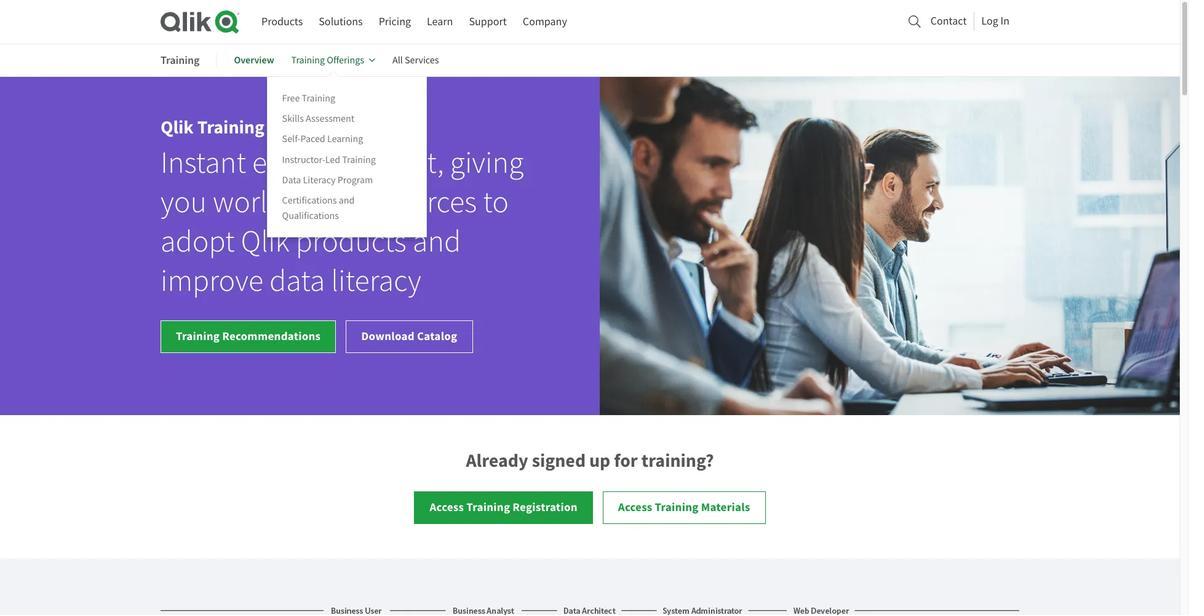 Task type: locate. For each thing, give the bounding box(es) containing it.
0 vertical spatial and
[[339, 194, 355, 207]]

0 vertical spatial qlik
[[161, 115, 194, 140]]

overview link
[[234, 46, 274, 75]]

learn
[[427, 15, 453, 29]]

company link
[[523, 10, 567, 33]]

training offerings link
[[291, 46, 375, 75]]

training down training?
[[655, 500, 699, 515]]

services
[[405, 54, 439, 67]]

catalog
[[417, 329, 458, 344]]

1 vertical spatial qlik
[[241, 223, 290, 261]]

qlik main element
[[262, 10, 1020, 33]]

1 horizontal spatial qlik
[[241, 223, 290, 261]]

learn link
[[427, 10, 453, 33]]

qlik up instant
[[161, 115, 194, 140]]

training up "program"
[[342, 154, 376, 166]]

menu bar containing products
[[262, 10, 567, 33]]

qualifications
[[282, 210, 339, 222]]

already signed up for training?
[[466, 449, 714, 473]]

for
[[614, 449, 638, 473]]

products link
[[262, 10, 303, 33]]

already
[[466, 449, 528, 473]]

support
[[469, 15, 507, 29]]

training down the improve
[[176, 329, 220, 344]]

literacy
[[303, 174, 336, 186]]

free
[[282, 92, 300, 105]]

training up instant
[[197, 115, 265, 140]]

menu bar
[[262, 10, 567, 33]]

and
[[339, 194, 355, 207], [413, 223, 461, 261]]

free training
[[282, 92, 336, 105]]

all services link
[[393, 46, 439, 75]]

0 horizontal spatial access
[[430, 500, 464, 515]]

access training registration
[[430, 500, 578, 515]]

instant
[[161, 144, 246, 182]]

training
[[161, 53, 200, 67], [291, 54, 325, 67], [302, 92, 336, 105], [197, 115, 265, 140], [342, 154, 376, 166], [176, 329, 220, 344], [467, 500, 510, 515], [655, 500, 699, 515]]

1 vertical spatial and
[[413, 223, 461, 261]]

assessment
[[306, 113, 355, 125]]

1 access from the left
[[430, 500, 464, 515]]

2 access from the left
[[618, 500, 653, 515]]

training inside 'link'
[[342, 154, 376, 166]]

qlik down world
[[241, 223, 290, 261]]

self-
[[282, 133, 301, 145]]

overview
[[234, 54, 274, 67]]

skills
[[282, 113, 304, 125]]

1 horizontal spatial access
[[618, 500, 653, 515]]

skills assessment link
[[282, 112, 355, 126]]

download catalog
[[361, 329, 458, 344]]

certifications and qualifications link
[[282, 194, 355, 223]]

0 horizontal spatial and
[[339, 194, 355, 207]]

you
[[161, 183, 207, 222]]

self-paced learning link
[[282, 133, 363, 146]]

download catalog link
[[346, 321, 473, 353]]

training offerings
[[291, 54, 364, 67]]

access training materials link
[[603, 492, 766, 524]]

and down "program"
[[339, 194, 355, 207]]

and down resources in the top left of the page
[[413, 223, 461, 261]]

1 horizontal spatial and
[[413, 223, 461, 261]]

products
[[296, 223, 407, 261]]

access training registration link
[[414, 492, 593, 524]]

access
[[430, 500, 464, 515], [618, 500, 653, 515]]

offerings
[[327, 54, 364, 67]]

qlik
[[161, 115, 194, 140], [241, 223, 290, 261]]

training down already
[[467, 500, 510, 515]]

access for access training materials
[[618, 500, 653, 515]]

training recommendations
[[176, 329, 321, 344]]

pricing
[[379, 15, 411, 29]]

skills assessment
[[282, 113, 355, 125]]

contact
[[931, 14, 967, 28]]

data
[[282, 174, 301, 186]]

materials
[[702, 500, 751, 515]]

class
[[290, 183, 351, 222]]



Task type: vqa. For each thing, say whether or not it's contained in the screenshot.
Qlik Main ELEMENT
yes



Task type: describe. For each thing, give the bounding box(es) containing it.
access training materials
[[618, 500, 751, 515]]

products
[[262, 15, 303, 29]]

world
[[213, 183, 284, 222]]

training menu bar
[[161, 46, 456, 237]]

download
[[361, 329, 415, 344]]

data
[[270, 262, 325, 300]]

self-paced learning
[[282, 133, 363, 145]]

signed
[[532, 449, 586, 473]]

certifications and qualifications
[[282, 194, 355, 222]]

support link
[[469, 10, 507, 33]]

free training link
[[282, 92, 336, 105]]

menu bar inside qlik main element
[[262, 10, 567, 33]]

training up skills assessment link on the top left of page
[[302, 92, 336, 105]]

improve
[[161, 262, 264, 300]]

certifications
[[282, 194, 337, 207]]

pricing link
[[379, 10, 411, 33]]

in
[[1001, 14, 1010, 28]]

instructor-led training link
[[282, 153, 376, 166]]

0 horizontal spatial qlik
[[161, 115, 194, 140]]

data literacy program
[[282, 174, 373, 186]]

instructor-
[[282, 154, 325, 166]]

and inside certifications and qualifications
[[339, 194, 355, 207]]

recommendations
[[222, 329, 321, 344]]

log in link
[[982, 11, 1010, 31]]

all services
[[393, 54, 439, 67]]

solutions link
[[319, 10, 363, 33]]

training?
[[642, 449, 714, 473]]

data literacy program link
[[282, 173, 373, 187]]

registration
[[513, 500, 578, 515]]

led
[[325, 154, 340, 166]]

contact link
[[931, 11, 967, 31]]

company
[[523, 15, 567, 29]]

literacy
[[331, 262, 421, 300]]

training left offerings
[[291, 54, 325, 67]]

log in
[[982, 14, 1010, 28]]

instructor-led training
[[282, 154, 376, 166]]

resources
[[358, 183, 477, 222]]

all
[[393, 54, 403, 67]]

learning
[[327, 133, 363, 145]]

paced
[[301, 133, 325, 145]]

program
[[338, 174, 373, 186]]

qlik training instant empowerment, giving you world class resources to adopt qlik products and improve data literacy
[[161, 115, 524, 300]]

go to the home page. image
[[161, 10, 239, 34]]

empowerment,
[[252, 144, 444, 182]]

solutions
[[319, 15, 363, 29]]

up
[[590, 449, 611, 473]]

training recommendations link
[[161, 321, 336, 353]]

training inside qlik training instant empowerment, giving you world class resources to adopt qlik products and improve data literacy
[[197, 115, 265, 140]]

training down go to the home page. image
[[161, 53, 200, 67]]

training offerings menu
[[267, 76, 427, 237]]

to
[[483, 183, 509, 222]]

access for access training registration
[[430, 500, 464, 515]]

and inside qlik training instant empowerment, giving you world class resources to adopt qlik products and improve data literacy
[[413, 223, 461, 261]]

log
[[982, 14, 999, 28]]

adopt
[[161, 223, 235, 261]]

giving
[[450, 144, 524, 182]]



